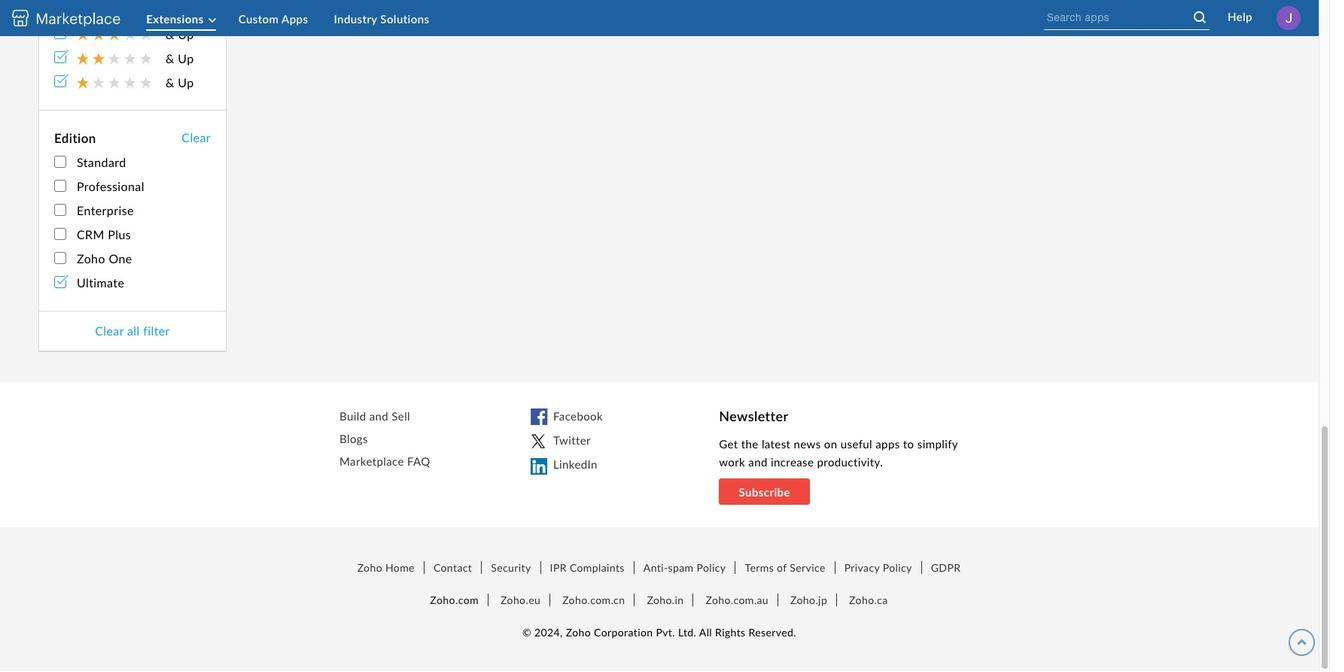Task type: vqa. For each thing, say whether or not it's contained in the screenshot.
right Customer
no



Task type: describe. For each thing, give the bounding box(es) containing it.
extensions link
[[146, 12, 216, 27]]

marketplace faq link
[[340, 450, 528, 473]]

terms
[[745, 562, 774, 574]]

standard
[[77, 155, 126, 169]]

twitter
[[553, 434, 591, 447]]

help link
[[1224, 6, 1257, 27]]

1 & up from the top
[[162, 3, 194, 17]]

zoho.com
[[430, 594, 479, 607]]

zoho.com.au link
[[697, 594, 779, 607]]

enterprise
[[77, 203, 134, 218]]

build and sell link
[[340, 405, 528, 428]]

home
[[385, 562, 415, 574]]

linkedin link
[[528, 454, 716, 478]]

get the latest news on useful apps to simplify work and increase productivity.
[[719, 437, 958, 469]]

terms of service link
[[736, 562, 836, 574]]

all
[[699, 626, 712, 639]]

2 & up from the top
[[162, 27, 194, 41]]

privacy policy link
[[836, 562, 922, 574]]

pvt.
[[656, 626, 675, 639]]

zoho.jp
[[791, 594, 828, 607]]

zoho.in link
[[638, 594, 694, 607]]

blogs link
[[340, 428, 528, 450]]

subscribe button
[[719, 479, 810, 505]]

ipr
[[550, 562, 567, 574]]

ultimate
[[77, 276, 124, 290]]

facebook link
[[528, 405, 716, 429]]

white image
[[1191, 9, 1210, 28]]

sell
[[392, 410, 410, 423]]

clear for clear link
[[182, 130, 211, 145]]

useful
[[841, 437, 873, 451]]

marketplace
[[340, 455, 404, 468]]

3 ★ ★ ★ ★ ★ from the top
[[77, 75, 152, 90]]

spam
[[668, 562, 694, 574]]

gdpr
[[931, 562, 961, 574]]

latest
[[762, 437, 791, 451]]

zoho.com.cn link
[[554, 594, 635, 607]]

twitter link
[[528, 429, 716, 454]]

rights
[[715, 626, 746, 639]]

zoho.com link
[[421, 594, 489, 607]]

★ ★ ★
[[77, 3, 121, 17]]

anti-spam policy
[[644, 562, 726, 574]]

clear link
[[182, 130, 211, 145]]

and inside get the latest news on useful apps to simplify work and increase productivity.
[[749, 456, 768, 469]]

ipr complaints
[[550, 562, 625, 574]]

marketplace faq
[[340, 455, 430, 468]]

terms of service
[[745, 562, 826, 574]]

custom
[[238, 12, 279, 26]]

clear all filter
[[95, 324, 170, 338]]

newsletter
[[719, 408, 789, 425]]

corporation
[[594, 626, 653, 639]]

3 up from the top
[[178, 51, 194, 66]]

subscribe
[[739, 485, 791, 499]]

4 up from the top
[[178, 75, 194, 90]]

zoho.ca
[[849, 594, 888, 607]]

help
[[1228, 10, 1253, 23]]

©
[[523, 626, 532, 639]]

2 policy from the left
[[883, 562, 912, 574]]

1 & from the top
[[166, 3, 175, 17]]

zoho.in
[[647, 594, 684, 607]]

productivity.
[[817, 456, 883, 469]]

apps
[[876, 437, 900, 451]]

zoho.com.au
[[706, 594, 769, 607]]

filter
[[143, 324, 170, 338]]

© 2024, zoho corporation pvt. ltd. all rights reserved.
[[523, 626, 797, 639]]

zoho one
[[77, 251, 132, 266]]

blogs
[[340, 432, 368, 446]]

build
[[340, 410, 366, 423]]

3 & up from the top
[[162, 51, 194, 66]]

clear for clear all filter
[[95, 324, 124, 338]]

zoho for zoho one
[[77, 251, 105, 266]]

work
[[719, 456, 746, 469]]

extensions
[[146, 12, 204, 26]]

reserved.
[[749, 626, 797, 639]]

gdpr link
[[922, 562, 971, 574]]



Task type: locate. For each thing, give the bounding box(es) containing it.
zoho home link
[[348, 562, 425, 574]]

0 vertical spatial zoho
[[77, 251, 105, 266]]

industry solutions
[[334, 12, 430, 26]]

increase
[[771, 456, 814, 469]]

&
[[166, 3, 175, 17], [166, 27, 175, 41], [166, 51, 175, 66], [166, 75, 175, 90]]

2 vertical spatial ★ ★ ★ ★ ★
[[77, 75, 152, 90]]

1 horizontal spatial clear
[[182, 130, 211, 145]]

2 up from the top
[[178, 27, 194, 41]]

news
[[794, 437, 821, 451]]

of
[[777, 562, 787, 574]]

zoho.ca link
[[840, 594, 898, 607]]

custom apps
[[238, 12, 308, 26]]

and left sell
[[369, 410, 389, 423]]

industry solutions link
[[334, 9, 452, 30]]

facebook
[[553, 410, 603, 423]]

1 up from the top
[[178, 3, 194, 17]]

linkedin
[[553, 458, 598, 472]]

0 horizontal spatial and
[[369, 410, 389, 423]]

zoho left home
[[357, 562, 383, 574]]

anti-
[[644, 562, 668, 574]]

plus
[[108, 227, 131, 242]]

zoho for zoho home
[[357, 562, 383, 574]]

privacy policy
[[845, 562, 912, 574]]

zoho.eu
[[501, 594, 541, 607]]

apps
[[282, 12, 308, 26]]

★ ★ ★ ★ ★
[[77, 27, 152, 41], [77, 51, 152, 66], [77, 75, 152, 90]]

custom apps link
[[238, 9, 331, 30]]

4 & from the top
[[166, 75, 175, 90]]

ipr complaints link
[[541, 562, 635, 574]]

industry
[[334, 12, 377, 26]]

privacy
[[845, 562, 880, 574]]

crm
[[77, 227, 104, 242]]

clear all filter link
[[95, 324, 170, 338]]

zoho right 2024, on the bottom left of page
[[566, 626, 591, 639]]

anti-spam policy link
[[635, 562, 736, 574]]

1 policy from the left
[[697, 562, 726, 574]]

service
[[790, 562, 826, 574]]

2 & from the top
[[166, 27, 175, 41]]

Search apps search field
[[1044, 6, 1192, 29]]

zoho
[[77, 251, 105, 266], [357, 562, 383, 574], [566, 626, 591, 639]]

0 horizontal spatial zoho
[[77, 251, 105, 266]]

contact link
[[425, 562, 482, 574]]

1 vertical spatial zoho
[[357, 562, 383, 574]]

ltd.
[[678, 626, 697, 639]]

1 ★ ★ ★ ★ ★ from the top
[[77, 27, 152, 41]]

crm plus
[[77, 227, 131, 242]]

zoho down 'crm'
[[77, 251, 105, 266]]

contact
[[434, 562, 472, 574]]

get
[[719, 437, 738, 451]]

0 vertical spatial and
[[369, 410, 389, 423]]

zoho.jp link
[[782, 594, 837, 607]]

clear
[[182, 130, 211, 145], [95, 324, 124, 338]]

complaints
[[570, 562, 625, 574]]

& up
[[162, 3, 194, 17], [162, 27, 194, 41], [162, 51, 194, 66], [162, 75, 194, 90]]

1 vertical spatial and
[[749, 456, 768, 469]]

1 vertical spatial clear
[[95, 324, 124, 338]]

solutions
[[380, 12, 430, 26]]

0 horizontal spatial policy
[[697, 562, 726, 574]]

security
[[491, 562, 531, 574]]

3 & from the top
[[166, 51, 175, 66]]

policy
[[697, 562, 726, 574], [883, 562, 912, 574]]

2 ★ ★ ★ ★ ★ from the top
[[77, 51, 152, 66]]

one
[[109, 251, 132, 266]]

build and sell
[[340, 410, 410, 423]]

1 horizontal spatial and
[[749, 456, 768, 469]]

★ link
[[77, 3, 89, 17], [93, 3, 105, 17], [108, 3, 121, 17], [140, 3, 152, 17], [77, 27, 89, 41], [93, 27, 105, 41], [108, 27, 121, 41], [124, 27, 136, 41], [140, 27, 152, 41], [77, 51, 89, 66], [93, 51, 105, 66], [108, 51, 121, 66], [124, 51, 136, 66], [140, 51, 152, 66], [77, 75, 89, 90], [93, 75, 105, 90], [108, 75, 121, 90], [124, 75, 136, 90], [140, 75, 152, 90]]

2 vertical spatial zoho
[[566, 626, 591, 639]]

★
[[77, 3, 89, 17], [93, 3, 105, 17], [108, 3, 121, 17], [140, 3, 152, 17], [77, 27, 89, 41], [93, 27, 105, 41], [108, 27, 121, 41], [124, 27, 136, 41], [140, 27, 152, 41], [77, 51, 89, 66], [93, 51, 105, 66], [108, 51, 121, 66], [124, 51, 136, 66], [140, 51, 152, 66], [77, 75, 89, 90], [93, 75, 105, 90], [108, 75, 121, 90], [124, 75, 136, 90], [140, 75, 152, 90]]

0 horizontal spatial clear
[[95, 324, 124, 338]]

4 & up from the top
[[162, 75, 194, 90]]

1 vertical spatial ★ ★ ★ ★ ★
[[77, 51, 152, 66]]

policy right spam
[[697, 562, 726, 574]]

zoho home
[[357, 562, 415, 574]]

2 horizontal spatial zoho
[[566, 626, 591, 639]]

0 vertical spatial ★ ★ ★ ★ ★
[[77, 27, 152, 41]]

2024,
[[535, 626, 563, 639]]

up
[[178, 3, 194, 17], [178, 27, 194, 41], [178, 51, 194, 66], [178, 75, 194, 90]]

professional
[[77, 179, 144, 194]]

edition
[[54, 130, 96, 146]]

on
[[824, 437, 838, 451]]

and down the
[[749, 456, 768, 469]]

zoho.com.cn
[[563, 594, 625, 607]]

zoho.eu link
[[492, 594, 551, 607]]

policy right privacy
[[883, 562, 912, 574]]

security link
[[482, 562, 541, 574]]

all
[[127, 324, 140, 338]]

the
[[741, 437, 759, 451]]

1 horizontal spatial policy
[[883, 562, 912, 574]]

0 vertical spatial clear
[[182, 130, 211, 145]]

and
[[369, 410, 389, 423], [749, 456, 768, 469]]

faq
[[407, 455, 430, 468]]

1 horizontal spatial zoho
[[357, 562, 383, 574]]

to
[[903, 437, 914, 451]]



